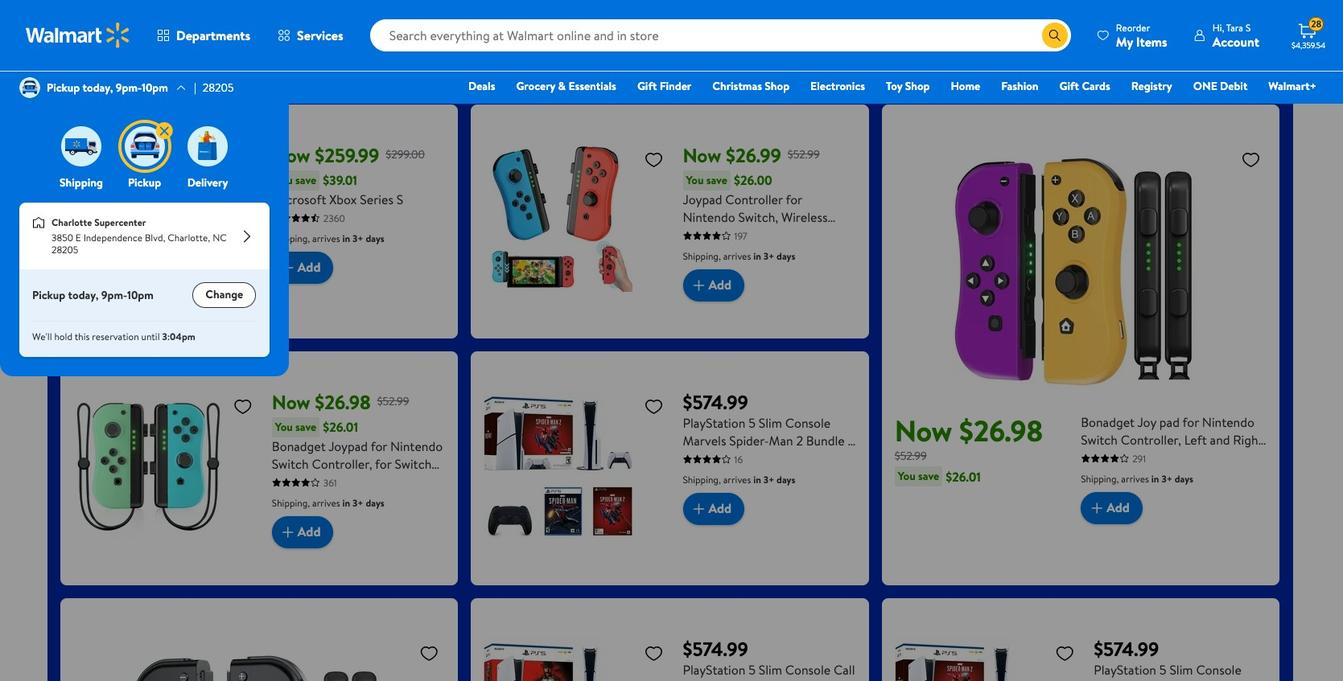Task type: vqa. For each thing, say whether or not it's contained in the screenshot.
S
yes



Task type: locate. For each thing, give the bounding box(es) containing it.
days down compatible
[[1175, 472, 1194, 486]]

$574.99 for $574.99 playstation 5 slim console marvels spider-man 2 bundle 
[[1094, 636, 1160, 663]]

16
[[735, 453, 743, 467]]

with right con
[[1105, 484, 1129, 502]]

1 vertical spatial and
[[1211, 431, 1231, 449]]

0 horizontal spatial bundle
[[807, 432, 845, 450]]

gift left 'finder'
[[638, 78, 657, 94]]

1 horizontal spatial wireless
[[782, 208, 828, 226]]

save inside you save $26.00 joypad controller for nintendo switch, wireless joypad replacement for switch controller, left and right switch joycons support dual vibration/wake-up function/motion control.
[[707, 172, 728, 188]]

now up microsoft
[[272, 141, 310, 169]]

grocery & essentials
[[516, 78, 617, 94]]

1 horizontal spatial up
[[803, 279, 817, 297]]

1 horizontal spatial bundle
[[1218, 679, 1256, 682]]

bonadget inside you save $26.01 bonadget joypad for nintendo switch controller, for switch joy con, left and right controllers support dual vibration/motion control/wake-up function, for switch joycon pair (avocado green/light blue)
[[272, 438, 326, 455]]

shipping,
[[1094, 2, 1132, 16], [683, 6, 721, 20], [272, 231, 310, 245], [683, 249, 721, 263], [1081, 472, 1120, 486], [683, 473, 721, 487], [272, 496, 310, 510]]

0 vertical spatial bonadget
[[1081, 413, 1135, 431]]

2 vertical spatial controller,
[[312, 455, 372, 473]]

gift cards
[[1060, 78, 1111, 94]]

and inside you save $26.01 bonadget joypad for nintendo switch controller, for switch joy con, left and right controllers support dual vibration/motion control/wake-up function, for switch joycon pair (avocado green/light blue)
[[349, 473, 369, 491]]

$52.99 for now $26.99
[[788, 146, 820, 162]]

in right controllers
[[343, 496, 350, 510]]

controllers
[[272, 491, 335, 508]]

$574.99 for $574.99 playstation 5 slim console call of duty: modern warfare ii
[[683, 636, 749, 663]]

gift
[[638, 78, 657, 94], [1060, 78, 1080, 94]]

man:
[[812, 485, 840, 503]]

switch up function,
[[395, 455, 432, 473]]

shipping, arrives
[[1094, 2, 1165, 16]]

1 horizontal spatial left
[[787, 244, 809, 261]]

1 vertical spatial bundle
[[1218, 679, 1256, 682]]

1 horizontal spatial add to cart image
[[690, 500, 709, 519]]

days inside now $26.98 group
[[366, 496, 385, 510]]

home
[[951, 78, 981, 94]]

0 horizontal spatial support
[[338, 491, 383, 508]]

in down replacement
[[754, 249, 762, 263]]

 image for pickup today, 9pm-10pm
[[19, 77, 40, 98]]

1 horizontal spatial controller,
[[723, 244, 784, 261]]

right inside you save $26.00 joypad controller for nintendo switch, wireless joypad replacement for switch controller, left and right switch joycons support dual vibration/wake-up function/motion control.
[[683, 261, 713, 279]]

9pm-
[[116, 80, 142, 96], [101, 288, 127, 304]]

add button inside now $26.98 group
[[272, 517, 334, 549]]

in inside now $26.98 group
[[343, 496, 350, 510]]

you save $26.00 joypad controller for nintendo switch, wireless joypad replacement for switch controller, left and right switch joycons support dual vibration/wake-up function/motion control.
[[683, 171, 849, 314]]

shipping, arrives in 3+ days inside now $259.99 group
[[272, 231, 385, 245]]

bonadget up '291'
[[1081, 413, 1135, 431]]

arrives down '291'
[[1122, 472, 1150, 486]]

days inside now $259.99 group
[[366, 231, 385, 245]]

1 horizontal spatial dual
[[683, 279, 709, 297]]

0 horizontal spatial up
[[355, 526, 368, 544]]

0 horizontal spatial $52.99
[[377, 394, 409, 410]]

0 vertical spatial right
[[683, 261, 713, 279]]

0 vertical spatial $52.99
[[788, 146, 820, 162]]

toy shop
[[886, 78, 930, 94]]

 image inside delivery button
[[188, 126, 228, 167]]

0 vertical spatial controller,
[[723, 244, 784, 261]]

and right "joycons"
[[812, 244, 832, 261]]

bundle
[[807, 432, 845, 450], [1218, 679, 1256, 682]]

 image for delivery
[[188, 126, 228, 167]]

$574.99 up extra
[[683, 388, 749, 416]]

10pm left |
[[142, 80, 168, 96]]

1 horizontal spatial 28205
[[203, 80, 234, 96]]

in up up/screenshot/motion
[[1152, 472, 1160, 486]]

today, up this
[[68, 288, 99, 304]]

9pm- left |
[[116, 80, 142, 96]]

bundle for $574.99 playstation 5 slim console marvels spider-man 2 bundle + extra playstation 5 dualsense wireless controller midnight black+ marvel's spider-man: miles morales for playstation 5
[[807, 432, 845, 450]]

0 horizontal spatial left
[[323, 473, 346, 491]]

you inside you save $39.01 microsoft xbox series s
[[275, 172, 293, 188]]

add to cart image for add button within the now $26.98 group
[[278, 523, 298, 542]]

fashion link
[[995, 77, 1046, 95]]

5 inside $574.99 playstation 5 slim console marvels spider-man 2 bundle
[[1160, 661, 1167, 679]]

green/light
[[272, 562, 340, 579]]

$26.01 inside now $26.98 $52.99 you save $26.01
[[946, 468, 981, 486]]

0 vertical spatial controller
[[726, 190, 783, 208]]

1 horizontal spatial $26.98
[[960, 411, 1044, 451]]

now right add to favorites list, joypad controller for nintendo switch, wireless joypad replacement for switch controller, left and right switch joycons support dual vibration/wake-up function/motion control. icon
[[683, 141, 722, 169]]

2 inside $574.99 playstation 5 slim console marvels spider-man 2 bundle
[[1208, 679, 1215, 682]]

with
[[1081, 467, 1105, 484], [1105, 484, 1129, 502]]

wireless left '291'
[[1081, 449, 1128, 467]]

man inside the '$574.99 playstation 5 slim console marvels spider-man 2 bundle + extra playstation 5 dualsense wireless controller midnight black+ marvel's spider-man: miles morales for playstation 5'
[[769, 432, 794, 450]]

0 vertical spatial 28205
[[203, 80, 234, 96]]

now right "add to favorites list, bonadget joypad for nintendo switch controller, for switch joy con, left and right controllers support dual vibration/motion control/wake-up function, for switch joycon pair (avocado green/light blue)" icon
[[272, 388, 310, 416]]

1 vertical spatial controller
[[1131, 449, 1188, 467]]

1 vertical spatial 2
[[1208, 679, 1215, 682]]

0 vertical spatial wireless
[[782, 208, 828, 226]]

0 vertical spatial man
[[769, 432, 794, 450]]

nintendo inside you save $26.01 bonadget joypad for nintendo switch controller, for switch joy con, left and right controllers support dual vibration/motion control/wake-up function, for switch joycon pair (avocado green/light blue)
[[391, 438, 443, 455]]

support inside you save $26.01 bonadget joypad for nintendo switch controller, for switch joy con, left and right controllers support dual vibration/motion control/wake-up function, for switch joycon pair (avocado green/light blue)
[[338, 491, 383, 508]]

reservation
[[92, 330, 139, 344]]

2 horizontal spatial left
[[1185, 431, 1208, 449]]

2 vertical spatial left
[[323, 473, 346, 491]]

2 horizontal spatial $52.99
[[895, 448, 927, 464]]

joypad up 361
[[329, 438, 368, 455]]

compatible
[[1191, 449, 1256, 467]]

1 vertical spatial controller,
[[1121, 431, 1182, 449]]

right
[[683, 261, 713, 279], [1234, 431, 1264, 449], [372, 473, 402, 491]]

add to favorites list, bonacell  joypad (l/r) controller for nintendo switch controller wireless controllers, replacement for switch joy-cons support dual vibration/6-axis gyro/wake-up(black) image
[[420, 644, 439, 664]]

$574.99 inside $574.99 playstation 5 slim console marvels spider-man 2 bundle
[[1094, 636, 1160, 663]]

pickup button
[[121, 122, 172, 191]]

2 shop from the left
[[906, 78, 930, 94]]

now inside now $26.98 $52.99 you save $26.01
[[895, 411, 953, 451]]

$52.99
[[788, 146, 820, 162], [377, 394, 409, 410], [895, 448, 927, 464]]

now $259.99 $299.00
[[272, 141, 425, 169]]

0 vertical spatial spider-
[[730, 432, 769, 450]]

1 horizontal spatial right
[[683, 261, 713, 279]]

now $26.99 $52.99
[[683, 141, 820, 169]]

xbox
[[330, 190, 357, 208]]

dual left vibration/wake-
[[683, 279, 709, 297]]

add to cart image down shipping, arrives tomorrow
[[690, 33, 709, 52]]

$26.98 inside now $26.98 group
[[315, 388, 371, 416]]

add button down 197
[[683, 269, 745, 302]]

now for now $26.98
[[272, 388, 310, 416]]

1 vertical spatial dual
[[386, 491, 411, 508]]

you inside now $26.98 $52.99 you save $26.01
[[898, 469, 916, 485]]

we'll
[[32, 330, 52, 344]]

walmart+
[[1269, 78, 1317, 94]]

playstation inside $574.99 playstation 5 slim console marvels spider-man 2 bundle
[[1094, 661, 1157, 679]]

1 vertical spatial joycon
[[312, 544, 351, 562]]

dual up function,
[[386, 491, 411, 508]]

0 vertical spatial pickup
[[47, 80, 80, 96]]

playstation
[[683, 414, 746, 432], [716, 450, 778, 467], [782, 503, 845, 521], [683, 661, 746, 679], [1094, 661, 1157, 679]]

 image up delivery
[[188, 126, 228, 167]]

0 vertical spatial $26.01
[[323, 419, 358, 436]]

0 horizontal spatial $26.98
[[315, 388, 371, 416]]

2 vertical spatial spider-
[[1141, 679, 1181, 682]]

now
[[272, 141, 310, 169], [683, 141, 722, 169], [272, 388, 310, 416], [895, 411, 953, 451]]

2 horizontal spatial spider-
[[1141, 679, 1181, 682]]

2 for $574.99 playstation 5 slim console marvels spider-man 2 bundle 
[[1208, 679, 1215, 682]]

5
[[749, 414, 756, 432], [781, 450, 788, 467], [848, 503, 855, 521], [749, 661, 756, 679], [1160, 661, 1167, 679]]

registry link
[[1125, 77, 1180, 95]]

shipping, down microsoft
[[272, 231, 310, 245]]

pickup today, 9pm-10pm up this
[[32, 288, 154, 304]]

today, down walmart "image"
[[83, 80, 113, 96]]

playstation right add to favorites list, playstation 5 slim console marvels spider-man 2 bundle + extra playstation 5 dualsense wireless controller + marvel's spider-man: miles morales for playstation 5 image
[[1094, 661, 1157, 679]]

we'll hold this reservation until 3:04pm
[[32, 330, 195, 344]]

0 vertical spatial joycon
[[1163, 467, 1203, 484]]

add to favorites list, joypad controller for nintendo switch, wireless joypad replacement for switch controller, left and right switch joycons support dual vibration/wake-up function/motion control. image
[[645, 149, 664, 169]]

in for $26.99
[[754, 249, 762, 263]]

bonadget inside bonadget joy pad for nintendo switch controller, left and right wireless controller compatible with nintendo joycon for joy con with turbo/wake- up/screenshot/motion control(neon purple/neon orange)
[[1081, 413, 1135, 431]]

console for $574.99 playstation 5 slim console marvels spider-man 2 bundle 
[[1197, 661, 1242, 679]]

$52.99 inside now $26.99 $52.99
[[788, 146, 820, 162]]

electronics link
[[804, 77, 873, 95]]

nc
[[213, 231, 227, 245]]

save inside now $26.98 $52.99 you save $26.01
[[919, 469, 940, 485]]

gift finder
[[638, 78, 692, 94]]

add to cart image down controllers
[[278, 523, 298, 542]]

joycon
[[1163, 467, 1203, 484], [312, 544, 351, 562]]

delivery button
[[184, 122, 231, 191]]

blvd,
[[145, 231, 165, 245]]

dualsense
[[792, 450, 849, 467]]

0 vertical spatial bundle
[[807, 432, 845, 450]]

$26.98 inside now $26.98 $52.99 you save $26.01
[[960, 411, 1044, 451]]

switch up con
[[1081, 431, 1118, 449]]

1 vertical spatial bonadget
[[272, 438, 326, 455]]

0 horizontal spatial s
[[397, 190, 404, 208]]

1 vertical spatial $26.01
[[946, 468, 981, 486]]

arrives left the tomorrow
[[724, 6, 751, 20]]

up inside you save $26.00 joypad controller for nintendo switch, wireless joypad replacement for switch controller, left and right switch joycons support dual vibration/wake-up function/motion control.
[[803, 279, 817, 297]]

1 vertical spatial s
[[397, 190, 404, 208]]

1 vertical spatial support
[[338, 491, 383, 508]]

0 vertical spatial marvels
[[683, 432, 727, 450]]

28205 right |
[[203, 80, 234, 96]]

0 horizontal spatial dual
[[386, 491, 411, 508]]

joycon up up/screenshot/motion
[[1163, 467, 1203, 484]]

s right series
[[397, 190, 404, 208]]

2 vertical spatial controller
[[732, 467, 790, 485]]

con,
[[294, 473, 320, 491]]

shop right the toy
[[906, 78, 930, 94]]

console inside the '$574.99 playstation 5 slim console marvels spider-man 2 bundle + extra playstation 5 dualsense wireless controller midnight black+ marvel's spider-man: miles morales for playstation 5'
[[786, 414, 831, 432]]

add to cart image
[[690, 33, 709, 52], [690, 276, 709, 295], [1088, 499, 1107, 518], [278, 523, 298, 542]]

wireless inside the '$574.99 playstation 5 slim console marvels spider-man 2 bundle + extra playstation 5 dualsense wireless controller midnight black+ marvel's spider-man: miles morales for playstation 5'
[[683, 467, 729, 485]]

$574.99 playstation 5 slim console marvels spider-man 2 bundle 
[[1094, 636, 1267, 682]]

1 vertical spatial add to cart image
[[690, 500, 709, 519]]

now for now $259.99
[[272, 141, 310, 169]]

for up function,
[[375, 455, 392, 473]]

left up control.
[[787, 244, 809, 261]]

$52.99 inside now $26.98 $52.99 you save $26.01
[[895, 448, 927, 464]]

add button down "2360"
[[272, 252, 334, 284]]

days up function,
[[366, 496, 385, 510]]

bundle for $574.99 playstation 5 slim console marvels spider-man 2 bundle 
[[1218, 679, 1256, 682]]

arrives inside now $26.98 group
[[312, 496, 340, 510]]

28205 down charlotte
[[52, 243, 78, 257]]

in
[[343, 231, 350, 245], [754, 249, 762, 263], [1152, 472, 1160, 486], [754, 473, 762, 487], [343, 496, 350, 510]]

orange)
[[1081, 537, 1128, 555]]

1 horizontal spatial man
[[1181, 679, 1205, 682]]

add to cart image for add button below 197
[[690, 276, 709, 295]]

0 horizontal spatial bonadget
[[272, 438, 326, 455]]

0 horizontal spatial 2
[[797, 432, 804, 450]]

3+ for now $259.99
[[353, 231, 364, 245]]

controller, inside you save $26.00 joypad controller for nintendo switch, wireless joypad replacement for switch controller, left and right switch joycons support dual vibration/wake-up function/motion control.
[[723, 244, 784, 261]]

0 horizontal spatial $26.01
[[323, 419, 358, 436]]

walmart+ link
[[1262, 77, 1324, 95]]

left right con,
[[323, 473, 346, 491]]

days down dualsense
[[777, 473, 796, 487]]

joypad left 197
[[683, 226, 723, 244]]

3+ inside now $26.98 group
[[353, 496, 364, 510]]

controller down $26.00
[[726, 190, 783, 208]]

controller,
[[723, 244, 784, 261], [1121, 431, 1182, 449], [312, 455, 372, 473]]

arrives down "2360"
[[312, 231, 340, 245]]

vibration/motion
[[272, 508, 368, 526]]

1 horizontal spatial 2
[[1208, 679, 1215, 682]]

now for now $26.99
[[683, 141, 722, 169]]

s inside hi, tara s account
[[1246, 21, 1251, 34]]

 image down walmart "image"
[[19, 77, 40, 98]]

shipping, up function/motion
[[683, 249, 721, 263]]

0 vertical spatial support
[[804, 261, 849, 279]]

wireless up 'miles'
[[683, 467, 729, 485]]

0 vertical spatial up
[[803, 279, 817, 297]]

pickup today, 9pm-10pm
[[47, 80, 168, 96], [32, 288, 154, 304]]

Search search field
[[370, 19, 1072, 52]]

black+
[[683, 485, 721, 503]]

0 horizontal spatial 28205
[[52, 243, 78, 257]]

0 horizontal spatial joy
[[272, 473, 291, 491]]

blue)
[[343, 562, 371, 579]]

1 shop from the left
[[765, 78, 790, 94]]

save
[[296, 172, 317, 188], [707, 172, 728, 188], [296, 419, 317, 435], [919, 469, 940, 485]]

controller, up 361
[[312, 455, 372, 473]]

joy left con,
[[272, 473, 291, 491]]

add to cart image for add button inside the now $259.99 group
[[278, 258, 298, 277]]

bonadget up con,
[[272, 438, 326, 455]]

1 vertical spatial $52.99
[[377, 394, 409, 410]]

 image inside pickup button
[[124, 126, 165, 167]]

add to cart image down microsoft
[[278, 258, 298, 277]]

2 inside the '$574.99 playstation 5 slim console marvels spider-man 2 bundle + extra playstation 5 dualsense wireless controller midnight black+ marvel's spider-man: miles morales for playstation 5'
[[797, 432, 804, 450]]

add to cart image inside now $259.99 group
[[278, 258, 298, 277]]

for right morales at the bottom right of page
[[762, 503, 779, 521]]

28205 inside charlotte supercenter 3850 e independence blvd, charlotte, nc 28205
[[52, 243, 78, 257]]

0 horizontal spatial and
[[349, 473, 369, 491]]

291
[[1133, 452, 1147, 466]]

days down replacement
[[777, 249, 796, 263]]

toy
[[886, 78, 903, 94]]

joy up purple/neon
[[1225, 467, 1244, 484]]

1 vertical spatial right
[[1234, 431, 1264, 449]]

reorder my items
[[1117, 21, 1168, 50]]

0 horizontal spatial wireless
[[683, 467, 729, 485]]

reorder
[[1117, 21, 1151, 34]]

1 horizontal spatial bonadget
[[1081, 413, 1135, 431]]

of
[[683, 679, 695, 682]]

support inside you save $26.00 joypad controller for nintendo switch, wireless joypad replacement for switch controller, left and right switch joycons support dual vibration/wake-up function/motion control.
[[804, 261, 849, 279]]

1 gift from the left
[[638, 78, 657, 94]]

left inside you save $26.00 joypad controller for nintendo switch, wireless joypad replacement for switch controller, left and right switch joycons support dual vibration/wake-up function/motion control.
[[787, 244, 809, 261]]

switch,
[[739, 208, 779, 226]]

left right pad
[[1185, 431, 1208, 449]]

1 vertical spatial marvels
[[1094, 679, 1138, 682]]

1 vertical spatial spider-
[[773, 485, 812, 503]]

add to favorites list, bonadget joy pad for nintendo switch controller, left and right wireless controller compatible with nintendo joycon for joy con with turbo/wake-up/screenshot/motion control(neon purple/neon orange) image
[[1242, 149, 1261, 169]]

dual inside you save $26.01 bonadget joypad for nintendo switch controller, for switch joy con, left and right controllers support dual vibration/motion control/wake-up function, for switch joycon pair (avocado green/light blue)
[[386, 491, 411, 508]]

1 vertical spatial pickup
[[128, 175, 161, 191]]

playstation up extra
[[683, 414, 746, 432]]

bundle inside $574.99 playstation 5 slim console marvels spider-man 2 bundle
[[1218, 679, 1256, 682]]

1 vertical spatial up
[[355, 526, 368, 544]]

controller up turbo/wake-
[[1131, 449, 1188, 467]]

days for $259.99
[[366, 231, 385, 245]]

2 for $574.99 playstation 5 slim console marvels spider-man 2 bundle + extra playstation 5 dualsense wireless controller midnight black+ marvel's spider-man: miles morales for playstation 5
[[797, 432, 804, 450]]

 image left charlotte
[[32, 217, 45, 230]]

 image up shipping
[[61, 126, 101, 167]]

you inside you save $26.00 joypad controller for nintendo switch, wireless joypad replacement for switch controller, left and right switch joycons support dual vibration/wake-up function/motion control.
[[686, 172, 704, 188]]

slim inside $574.99 playstation 5 slim console marvels spider-man 2 bundle
[[1170, 661, 1194, 679]]

man inside $574.99 playstation 5 slim console marvels spider-man 2 bundle
[[1181, 679, 1205, 682]]

essentials
[[569, 78, 617, 94]]

shipping, arrives in 3+ days for $259.99
[[272, 231, 385, 245]]

 image
[[19, 77, 40, 98], [61, 126, 101, 167], [124, 126, 165, 167], [188, 126, 228, 167], [32, 217, 45, 230]]

2 vertical spatial $52.99
[[895, 448, 927, 464]]

$574.99 up duty: at bottom right
[[683, 636, 749, 663]]

pickup up we'll
[[32, 288, 65, 304]]

controller, inside bonadget joy pad for nintendo switch controller, left and right wireless controller compatible with nintendo joycon for joy con with turbo/wake- up/screenshot/motion control(neon purple/neon orange)
[[1121, 431, 1182, 449]]

0 vertical spatial s
[[1246, 21, 1251, 34]]

0 horizontal spatial right
[[372, 473, 402, 491]]

supercenter
[[94, 216, 146, 230]]

in inside now $259.99 group
[[343, 231, 350, 245]]

change button
[[193, 283, 256, 308]]

shipping, arrives in 3+ days down 361
[[272, 496, 385, 510]]

0 vertical spatial 10pm
[[142, 80, 168, 96]]

pickup up supercenter
[[128, 175, 161, 191]]

up/screenshot/motion
[[1081, 502, 1208, 520]]

2 vertical spatial right
[[372, 473, 402, 491]]

1 horizontal spatial s
[[1246, 21, 1251, 34]]

slim inside the $574.99 playstation 5 slim console call of duty: modern warfare ii
[[759, 661, 783, 679]]

add to favorites list, playstation 5 slim console call of duty: modern warfare iii bundle + marvel's spider-man: miles morales for playstation 5 + playstation 5 dualsense wireless controller gray camouflage image
[[645, 644, 664, 664]]

walmart image
[[26, 23, 130, 48]]

and right pad
[[1211, 431, 1231, 449]]

one debit
[[1194, 78, 1248, 94]]

add to cart image up 'control(neon'
[[1088, 499, 1107, 518]]

hi, tara s account
[[1213, 21, 1260, 50]]

joycon left the pair
[[312, 544, 351, 562]]

0 vertical spatial today,
[[83, 80, 113, 96]]

support up control.
[[804, 261, 849, 279]]

marvels for $574.99 playstation 5 slim console marvels spider-man 2 bundle + extra playstation 5 dualsense wireless controller midnight black+ marvel's spider-man: miles morales for playstation 5
[[683, 432, 727, 450]]

home link
[[944, 77, 988, 95]]

1 vertical spatial 28205
[[52, 243, 78, 257]]

add to cart image
[[278, 258, 298, 277], [690, 500, 709, 519]]

pickup down walmart "image"
[[47, 80, 80, 96]]

0 horizontal spatial joycon
[[312, 544, 351, 562]]

slim inside the '$574.99 playstation 5 slim console marvels spider-man 2 bundle + extra playstation 5 dualsense wireless controller midnight black+ marvel's spider-man: miles morales for playstation 5'
[[759, 414, 783, 432]]

shop right the christmas
[[765, 78, 790, 94]]

$52.99 inside now $26.98 $52.99
[[377, 394, 409, 410]]

shipping, arrives in 3+ days down 197
[[683, 249, 796, 263]]

console inside the $574.99 playstation 5 slim console call of duty: modern warfare ii
[[786, 661, 831, 679]]

add to cart image left morales at the bottom right of page
[[690, 500, 709, 519]]

controller, down 197
[[723, 244, 784, 261]]

1 horizontal spatial $26.01
[[946, 468, 981, 486]]

2 horizontal spatial and
[[1211, 431, 1231, 449]]

marvels inside $574.99 playstation 5 slim console marvels spider-man 2 bundle
[[1094, 679, 1138, 682]]

marvels inside the '$574.99 playstation 5 slim console marvels spider-man 2 bundle + extra playstation 5 dualsense wireless controller midnight black+ marvel's spider-man: miles morales for playstation 5'
[[683, 432, 727, 450]]

you inside you save $26.01 bonadget joypad for nintendo switch controller, for switch joy con, left and right controllers support dual vibration/motion control/wake-up function, for switch joycon pair (avocado green/light blue)
[[275, 419, 293, 435]]

0 vertical spatial left
[[787, 244, 809, 261]]

shipping, arrives in 3+ days down "2360"
[[272, 231, 385, 245]]

shipping, inside now $26.98 group
[[272, 496, 310, 510]]

3+ up the pair
[[353, 496, 364, 510]]

playstation inside the $574.99 playstation 5 slim console call of duty: modern warfare ii
[[683, 661, 746, 679]]

you save $26.01 bonadget joypad for nintendo switch controller, for switch joy con, left and right controllers support dual vibration/motion control/wake-up function, for switch joycon pair (avocado green/light blue)
[[272, 419, 443, 579]]

up inside you save $26.01 bonadget joypad for nintendo switch controller, for switch joy con, left and right controllers support dual vibration/motion control/wake-up function, for switch joycon pair (avocado green/light blue)
[[355, 526, 368, 544]]

now $26.98 $52.99
[[272, 388, 409, 416]]

slim for $574.99 playstation 5 slim console marvels spider-man 2 bundle + extra playstation 5 dualsense wireless controller midnight black+ marvel's spider-man: miles morales for playstation 5
[[759, 414, 783, 432]]

3+ down replacement
[[764, 249, 775, 263]]

for inside the '$574.99 playstation 5 slim console marvels spider-man 2 bundle + extra playstation 5 dualsense wireless controller midnight black+ marvel's spider-man: miles morales for playstation 5'
[[762, 503, 779, 521]]

3+ inside now $259.99 group
[[353, 231, 364, 245]]

2 vertical spatial joypad
[[329, 438, 368, 455]]

1 horizontal spatial joy
[[1138, 413, 1157, 431]]

$574.99 for $574.99 playstation 5 slim console marvels spider-man 2 bundle + extra playstation 5 dualsense wireless controller midnight black+ marvel's spider-man: miles morales for playstation 5
[[683, 388, 749, 416]]

bonadget joy pad for nintendo switch controller, left and right wireless controller compatible with nintendo joycon for joy con with turbo/wake- up/screenshot/motion control(neon purple/neon orange)
[[1081, 413, 1264, 555]]

3+ up up/screenshot/motion
[[1162, 472, 1173, 486]]

3+ down xbox
[[353, 231, 364, 245]]

today,
[[83, 80, 113, 96], [68, 288, 99, 304]]

$574.99 inside the $574.99 playstation 5 slim console call of duty: modern warfare ii
[[683, 636, 749, 663]]

shipping, inside now $259.99 group
[[272, 231, 310, 245]]

miles
[[683, 503, 712, 521]]

grocery
[[516, 78, 556, 94]]

2 horizontal spatial wireless
[[1081, 449, 1128, 467]]

function/motion
[[683, 297, 777, 314]]

2
[[797, 432, 804, 450], [1208, 679, 1215, 682]]

2 horizontal spatial right
[[1234, 431, 1264, 449]]

5 inside the $574.99 playstation 5 slim console call of duty: modern warfare ii
[[749, 661, 756, 679]]

spider- inside $574.99 playstation 5 slim console marvels spider-man 2 bundle
[[1141, 679, 1181, 682]]

save inside you save $39.01 microsoft xbox series s
[[296, 172, 317, 188]]

1 vertical spatial man
[[1181, 679, 1205, 682]]

shipping, arrives in 3+ days inside now $26.98 group
[[272, 496, 385, 510]]

2 vertical spatial and
[[349, 473, 369, 491]]

right inside bonadget joy pad for nintendo switch controller, left and right wireless controller compatible with nintendo joycon for joy con with turbo/wake- up/screenshot/motion control(neon purple/neon orange)
[[1234, 431, 1264, 449]]

bundle inside the '$574.99 playstation 5 slim console marvels spider-man 2 bundle + extra playstation 5 dualsense wireless controller midnight black+ marvel's spider-man: miles morales for playstation 5'
[[807, 432, 845, 450]]

0 vertical spatial 2
[[797, 432, 804, 450]]

joy inside you save $26.01 bonadget joypad for nintendo switch controller, for switch joy con, left and right controllers support dual vibration/motion control/wake-up function, for switch joycon pair (avocado green/light blue)
[[272, 473, 291, 491]]

tomorrow
[[754, 6, 795, 20]]

in up morales at the bottom right of page
[[754, 473, 762, 487]]

0 horizontal spatial gift
[[638, 78, 657, 94]]

christmas shop link
[[706, 77, 797, 95]]

0 horizontal spatial shop
[[765, 78, 790, 94]]

1 vertical spatial joypad
[[683, 226, 723, 244]]

shipping, arrives in 3+ days for $26.98
[[272, 496, 385, 510]]

you save $39.01 microsoft xbox series s
[[272, 171, 404, 208]]

$574.99 inside the '$574.99 playstation 5 slim console marvels spider-man 2 bundle + extra playstation 5 dualsense wireless controller midnight black+ marvel's spider-man: miles morales for playstation 5'
[[683, 388, 749, 416]]

1 vertical spatial left
[[1185, 431, 1208, 449]]

console for $574.99 playstation 5 slim console call of duty: modern warfare ii
[[786, 661, 831, 679]]

10pm up until on the left
[[127, 288, 154, 304]]

switch inside bonadget joy pad for nintendo switch controller, left and right wireless controller compatible with nintendo joycon for joy con with turbo/wake- up/screenshot/motion control(neon purple/neon orange)
[[1081, 431, 1118, 449]]

s right tara
[[1246, 21, 1251, 34]]

save inside you save $26.01 bonadget joypad for nintendo switch controller, for switch joy con, left and right controllers support dual vibration/motion control/wake-up function, for switch joycon pair (avocado green/light blue)
[[296, 419, 317, 435]]

controller down 16 at the bottom of page
[[732, 467, 790, 485]]

2 gift from the left
[[1060, 78, 1080, 94]]

 image inside shipping "button"
[[61, 126, 101, 167]]

you
[[275, 172, 293, 188], [686, 172, 704, 188], [275, 419, 293, 435], [898, 469, 916, 485]]

1 horizontal spatial shop
[[906, 78, 930, 94]]

console inside $574.99 playstation 5 slim console marvels spider-man 2 bundle
[[1197, 661, 1242, 679]]

s
[[1246, 21, 1251, 34], [397, 190, 404, 208]]

2 vertical spatial wireless
[[683, 467, 729, 485]]

add to cart image for add button above the orange)
[[1088, 499, 1107, 518]]

add to cart image up function/motion
[[690, 276, 709, 295]]

0 horizontal spatial add to cart image
[[278, 258, 298, 277]]

dual inside you save $26.00 joypad controller for nintendo switch, wireless joypad replacement for switch controller, left and right switch joycons support dual vibration/wake-up function/motion control.
[[683, 279, 709, 297]]

marvels for $574.99 playstation 5 slim console marvels spider-man 2 bundle 
[[1094, 679, 1138, 682]]

nintendo
[[683, 208, 736, 226], [1203, 413, 1255, 431], [391, 438, 443, 455], [1108, 467, 1161, 484]]

0 vertical spatial dual
[[683, 279, 709, 297]]

left
[[787, 244, 809, 261], [1185, 431, 1208, 449], [323, 473, 346, 491]]

in for $26.98
[[343, 496, 350, 510]]

joypad left 'switch,'
[[683, 190, 723, 208]]



Task type: describe. For each thing, give the bounding box(es) containing it.
5 for $574.99 playstation 5 slim console marvels spider-man 2 bundle 
[[1160, 661, 1167, 679]]

shipping, up reorder
[[1094, 2, 1132, 16]]

shipping button
[[58, 122, 105, 191]]

change
[[206, 287, 243, 303]]

electronics
[[811, 78, 866, 94]]

you for now $26.98
[[275, 419, 293, 435]]

arrives inside now $259.99 group
[[312, 231, 340, 245]]

charlotte,
[[168, 231, 210, 245]]

shipping, left the tomorrow
[[683, 6, 721, 20]]

$259.99
[[315, 141, 379, 169]]

shipping, arrives in 3+ days for $26.99
[[683, 249, 796, 263]]

gift for gift finder
[[638, 78, 657, 94]]

duty:
[[698, 679, 729, 682]]

for right pad
[[1183, 413, 1200, 431]]

control/wake-
[[272, 526, 355, 544]]

arrives up reorder
[[1135, 2, 1163, 16]]

my
[[1117, 33, 1134, 50]]

christmas shop
[[713, 78, 790, 94]]

add to favorites list, bonadget joypad for nintendo switch controller, for switch joy con, left and right controllers support dual vibration/motion control/wake-up function, for switch joycon pair (avocado green/light blue) image
[[233, 397, 253, 417]]

shipping, arrives in 3+ days down '291'
[[1081, 472, 1194, 486]]

charlotte
[[52, 216, 92, 230]]

left inside bonadget joy pad for nintendo switch controller, left and right wireless controller compatible with nintendo joycon for joy con with turbo/wake- up/screenshot/motion control(neon purple/neon orange)
[[1185, 431, 1208, 449]]

nintendo inside you save $26.00 joypad controller for nintendo switch, wireless joypad replacement for switch controller, left and right switch joycons support dual vibration/wake-up function/motion control.
[[683, 208, 736, 226]]

$26.98 for now $26.98 $52.99 you save $26.01
[[960, 411, 1044, 451]]

search icon image
[[1049, 29, 1062, 42]]

you for now $259.99
[[275, 172, 293, 188]]

spider- for $574.99 playstation 5 slim console marvels spider-man 2 bundle + extra playstation 5 dualsense wireless controller midnight black+ marvel's spider-man: miles morales for playstation 5
[[730, 432, 769, 450]]

console for $574.99 playstation 5 slim console marvels spider-man 2 bundle + extra playstation 5 dualsense wireless controller midnight black+ marvel's spider-man: miles morales for playstation 5
[[786, 414, 831, 432]]

s inside you save $39.01 microsoft xbox series s
[[397, 190, 404, 208]]

$26.00
[[734, 171, 773, 189]]

controller inside you save $26.00 joypad controller for nintendo switch, wireless joypad replacement for switch controller, left and right switch joycons support dual vibration/wake-up function/motion control.
[[726, 190, 783, 208]]

add button inside now $259.99 group
[[272, 252, 334, 284]]

morales
[[715, 503, 760, 521]]

fashion
[[1002, 78, 1039, 94]]

(avocado
[[379, 544, 431, 562]]

midnight
[[793, 467, 843, 485]]

for right replacement
[[802, 226, 818, 244]]

days for $26.98
[[366, 496, 385, 510]]

left inside you save $26.01 bonadget joypad for nintendo switch controller, for switch joy con, left and right controllers support dual vibration/motion control/wake-up function, for switch joycon pair (avocado green/light blue)
[[323, 473, 346, 491]]

departments button
[[143, 16, 264, 55]]

days for $26.99
[[777, 249, 796, 263]]

5 for $574.99 playstation 5 slim console call of duty: modern warfare ii
[[749, 661, 756, 679]]

services
[[297, 27, 344, 44]]

wireless inside bonadget joy pad for nintendo switch controller, left and right wireless controller compatible with nintendo joycon for joy con with turbo/wake- up/screenshot/motion control(neon purple/neon orange)
[[1081, 449, 1128, 467]]

playstation for $574.99 playstation 5 slim console marvels spider-man 2 bundle 
[[1094, 661, 1157, 679]]

slim for $574.99 playstation 5 slim console marvels spider-man 2 bundle 
[[1170, 661, 1194, 679]]

$574.99 playstation 5 slim console marvels spider-man 2 bundle + extra playstation 5 dualsense wireless controller midnight black+ marvel's spider-man: miles morales for playstation 5
[[683, 388, 856, 521]]

for down now $26.98 $52.99
[[371, 438, 387, 455]]

delivery
[[187, 175, 228, 191]]

options link
[[1094, 22, 1165, 54]]

you for now $26.99
[[686, 172, 704, 188]]

playstation up marvel's
[[716, 450, 778, 467]]

clear search field text image
[[1023, 29, 1036, 42]]

pad
[[1160, 413, 1180, 431]]

1 horizontal spatial spider-
[[773, 485, 812, 503]]

e
[[76, 231, 81, 245]]

for right turbo/wake-
[[1206, 467, 1223, 484]]

wireless inside you save $26.00 joypad controller for nintendo switch, wireless joypad replacement for switch controller, left and right switch joycons support dual vibration/wake-up function/motion control.
[[782, 208, 828, 226]]

switch up function/motion
[[683, 244, 720, 261]]

control(neon
[[1081, 520, 1159, 537]]

this
[[75, 330, 90, 344]]

registry
[[1132, 78, 1173, 94]]

shop for toy shop
[[906, 78, 930, 94]]

add button up the orange)
[[1081, 492, 1143, 525]]

grocery & essentials link
[[509, 77, 624, 95]]

with up 'control(neon'
[[1081, 467, 1105, 484]]

2 horizontal spatial joy
[[1225, 467, 1244, 484]]

now $26.98 $52.99 you save $26.01
[[895, 411, 1044, 486]]

save for $26.99
[[707, 172, 728, 188]]

control.
[[780, 297, 826, 314]]

account
[[1213, 33, 1260, 50]]

joycon inside you save $26.01 bonadget joypad for nintendo switch controller, for switch joy con, left and right controllers support dual vibration/motion control/wake-up function, for switch joycon pair (avocado green/light blue)
[[312, 544, 351, 562]]

0 vertical spatial pickup today, 9pm-10pm
[[47, 80, 168, 96]]

save for $259.99
[[296, 172, 317, 188]]

finder
[[660, 78, 692, 94]]

hi,
[[1213, 21, 1225, 34]]

slim for $574.99 playstation 5 slim console call of duty: modern warfare ii
[[759, 661, 783, 679]]

modern
[[732, 679, 776, 682]]

Walmart Site-Wide search field
[[370, 19, 1072, 52]]

controller inside the '$574.99 playstation 5 slim console marvels spider-man 2 bundle + extra playstation 5 dualsense wireless controller midnight black+ marvel's spider-man: miles morales for playstation 5'
[[732, 467, 790, 485]]

361
[[324, 476, 337, 490]]

add button down shipping, arrives tomorrow
[[683, 26, 745, 58]]

controller inside bonadget joy pad for nintendo switch controller, left and right wireless controller compatible with nintendo joycon for joy con with turbo/wake- up/screenshot/motion control(neon purple/neon orange)
[[1131, 449, 1188, 467]]

deals
[[469, 78, 496, 94]]

$39.01
[[323, 171, 357, 189]]

$26.01 inside you save $26.01 bonadget joypad for nintendo switch controller, for switch joy con, left and right controllers support dual vibration/motion control/wake-up function, for switch joycon pair (avocado green/light blue)
[[323, 419, 358, 436]]

switch down 197
[[716, 261, 753, 279]]

man for $574.99 playstation 5 slim console marvels spider-man 2 bundle 
[[1181, 679, 1205, 682]]

toy shop link
[[879, 77, 938, 95]]

turbo/wake-
[[1132, 484, 1203, 502]]

joycon inside bonadget joy pad for nintendo switch controller, left and right wireless controller compatible with nintendo joycon for joy con with turbo/wake- up/screenshot/motion control(neon purple/neon orange)
[[1163, 467, 1203, 484]]

joycons
[[756, 261, 801, 279]]

1 vertical spatial today,
[[68, 288, 99, 304]]

independence
[[83, 231, 143, 245]]

right inside you save $26.01 bonadget joypad for nintendo switch controller, for switch joy con, left and right controllers support dual vibration/motion control/wake-up function, for switch joycon pair (avocado green/light blue)
[[372, 473, 402, 491]]

add button down extra
[[683, 493, 745, 525]]

+
[[848, 432, 856, 450]]

add to favorites list, playstation 5 slim console marvels spider-man 2 bundle + extra playstation 5 dualsense wireless controller + marvel's spider-man: miles morales for playstation 5 image
[[1056, 644, 1075, 664]]

3:04pm
[[162, 330, 195, 344]]

pair
[[354, 544, 376, 562]]

$26.99
[[726, 141, 782, 169]]

shipping, arrives in 3+ days down 16 at the bottom of page
[[683, 473, 796, 487]]

in for $259.99
[[343, 231, 350, 245]]

spider- for $574.99 playstation 5 slim console marvels spider-man 2 bundle 
[[1141, 679, 1181, 682]]

deals link
[[461, 77, 503, 95]]

cards
[[1082, 78, 1111, 94]]

save for $26.98
[[296, 419, 317, 435]]

add inside now $259.99 group
[[298, 259, 321, 276]]

1 vertical spatial 10pm
[[127, 288, 154, 304]]

3850
[[52, 231, 73, 245]]

197
[[735, 229, 748, 243]]

and inside bonadget joy pad for nintendo switch controller, left and right wireless controller compatible with nintendo joycon for joy con with turbo/wake- up/screenshot/motion control(neon purple/neon orange)
[[1211, 431, 1231, 449]]

add to cart image for add button under shipping, arrives tomorrow
[[690, 33, 709, 52]]

arrives down 16 at the bottom of page
[[724, 473, 751, 487]]

$299.00
[[386, 146, 425, 162]]

shipping, down extra
[[683, 473, 721, 487]]

3+ left midnight
[[764, 473, 775, 487]]

28
[[1312, 17, 1322, 31]]

purple/neon
[[1163, 520, 1234, 537]]

now $26.98 group
[[73, 364, 445, 579]]

5 for $574.99 playstation 5 slim console marvels spider-man 2 bundle + extra playstation 5 dualsense wireless controller midnight black+ marvel's spider-man: miles morales for playstation 5
[[749, 414, 756, 432]]

joypad inside you save $26.01 bonadget joypad for nintendo switch controller, for switch joy con, left and right controllers support dual vibration/motion control/wake-up function, for switch joycon pair (avocado green/light blue)
[[329, 438, 368, 455]]

&
[[558, 78, 566, 94]]

man for $574.99 playstation 5 slim console marvels spider-man 2 bundle + extra playstation 5 dualsense wireless controller midnight black+ marvel's spider-man: miles morales for playstation 5
[[769, 432, 794, 450]]

controller, inside you save $26.01 bonadget joypad for nintendo switch controller, for switch joy con, left and right controllers support dual vibration/motion control/wake-up function, for switch joycon pair (avocado green/light blue)
[[312, 455, 372, 473]]

playstation for $574.99 playstation 5 slim console call of duty: modern warfare ii
[[683, 661, 746, 679]]

shipping, up 'control(neon'
[[1081, 472, 1120, 486]]

for right function,
[[426, 526, 443, 544]]

debit
[[1221, 78, 1248, 94]]

add inside now $26.98 group
[[298, 524, 321, 541]]

now $259.99 group
[[73, 117, 445, 326]]

$26.98 for now $26.98 $52.99
[[315, 388, 371, 416]]

vibration/wake-
[[712, 279, 803, 297]]

gift finder link
[[630, 77, 699, 95]]

until
[[141, 330, 160, 344]]

switch down vibration/motion
[[272, 544, 309, 562]]

$52.99 for now $26.98
[[377, 394, 409, 410]]

function,
[[372, 526, 424, 544]]

one
[[1194, 78, 1218, 94]]

0 vertical spatial 9pm-
[[116, 80, 142, 96]]

gift for gift cards
[[1060, 78, 1080, 94]]

items
[[1137, 33, 1168, 50]]

pickup inside button
[[128, 175, 161, 191]]

 image for shipping
[[61, 126, 101, 167]]

playstation down midnight
[[782, 503, 845, 521]]

3+ for now $26.99
[[764, 249, 775, 263]]

shop for christmas shop
[[765, 78, 790, 94]]

gift cards link
[[1053, 77, 1118, 95]]

1 vertical spatial 9pm-
[[101, 288, 127, 304]]

arrives down 197
[[724, 249, 751, 263]]

microsoft
[[272, 190, 326, 208]]

add to cart image for add button underneath extra
[[690, 500, 709, 519]]

2 vertical spatial pickup
[[32, 288, 65, 304]]

1 vertical spatial pickup today, 9pm-10pm
[[32, 288, 154, 304]]

switch up controllers
[[272, 455, 309, 473]]

and inside you save $26.00 joypad controller for nintendo switch, wireless joypad replacement for switch controller, left and right switch joycons support dual vibration/wake-up function/motion control.
[[812, 244, 832, 261]]

add to favorites list, playstation 5 slim console marvels spider-man 2 bundle + extra playstation 5 dualsense wireless controller midnight black+ marvel's spider-man: miles morales for playstation 5 image
[[645, 397, 664, 417]]

playstation for $574.99 playstation 5 slim console marvels spider-man 2 bundle + extra playstation 5 dualsense wireless controller midnight black+ marvel's spider-man: miles morales for playstation 5
[[683, 414, 746, 432]]

for right 'switch,'
[[786, 190, 803, 208]]

0 vertical spatial joypad
[[683, 190, 723, 208]]

3+ for now $26.98
[[353, 496, 364, 510]]



